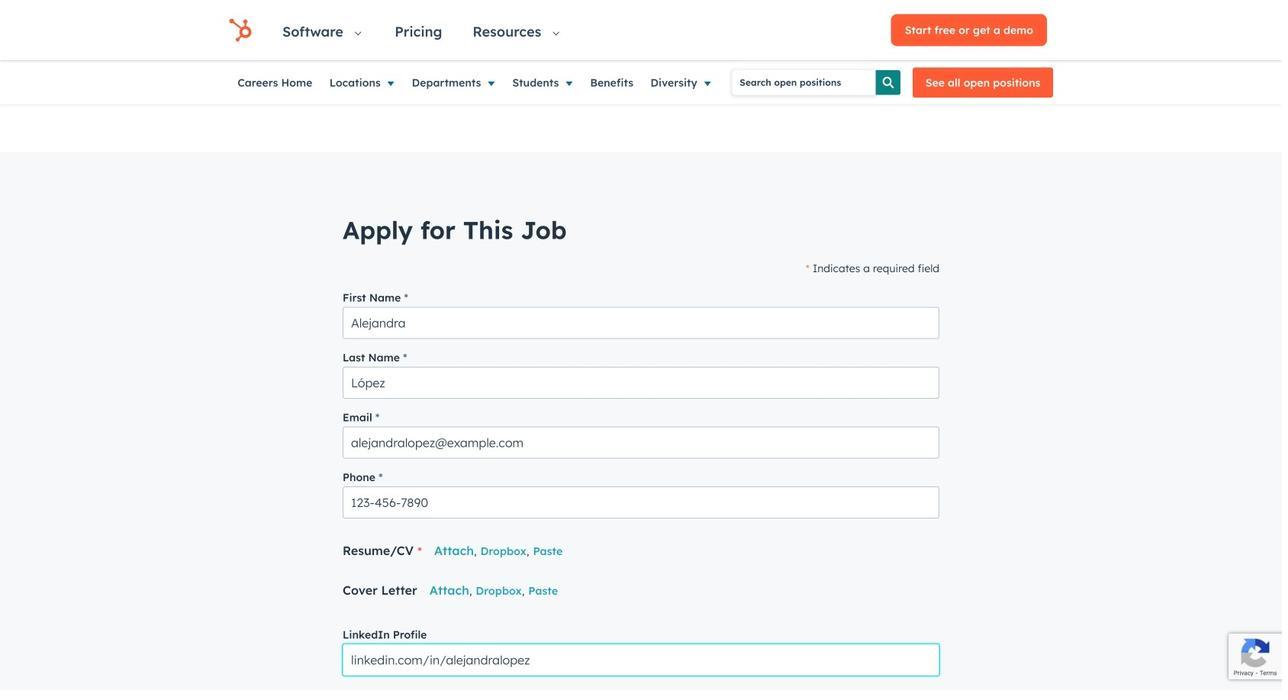Task type: locate. For each thing, give the bounding box(es) containing it.
secondary menu menu bar
[[229, 61, 732, 104]]

hubspot image
[[229, 19, 252, 42]]

None email field
[[343, 427, 940, 459]]

None text field
[[343, 307, 940, 339], [343, 645, 940, 677], [343, 307, 940, 339], [343, 645, 940, 677]]

None text field
[[343, 367, 940, 399], [343, 487, 940, 519], [343, 367, 940, 399], [343, 487, 940, 519]]

Search all open positions search field
[[732, 70, 876, 95]]



Task type: vqa. For each thing, say whether or not it's contained in the screenshot.
reporting
no



